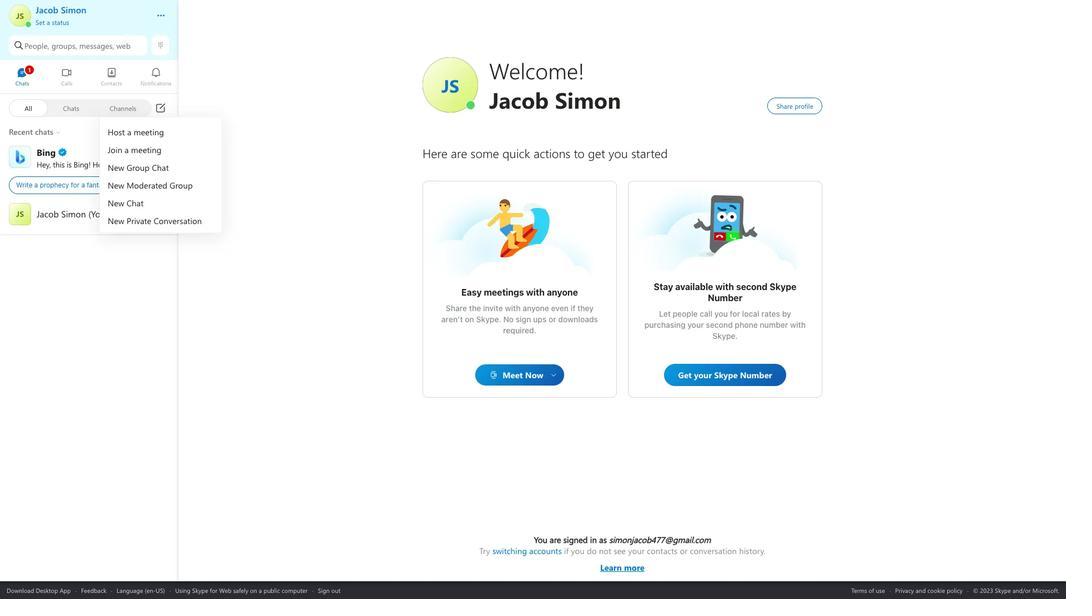 Task type: locate. For each thing, give the bounding box(es) containing it.
the
[[469, 304, 481, 313]]

1 vertical spatial or
[[680, 546, 688, 557]]

menu
[[100, 120, 221, 232]]

skype. inside share the invite with anyone even if they aren't on skype. no sign ups or downloads required.
[[476, 315, 501, 324]]

you right call
[[715, 309, 728, 319]]

if inside share the invite with anyone even if they aren't on skype. no sign ups or downloads required.
[[571, 304, 576, 313]]

as
[[599, 535, 607, 546]]

policy
[[947, 587, 963, 595]]

for
[[71, 181, 79, 189], [730, 309, 740, 319], [210, 587, 218, 595]]

your
[[688, 320, 704, 330], [628, 546, 645, 557]]

2 vertical spatial for
[[210, 587, 218, 595]]

download desktop app
[[7, 587, 71, 595]]

try switching accounts if you do not see your contacts or conversation history. learn more
[[479, 546, 766, 574]]

2 vertical spatial you
[[571, 546, 585, 557]]

1 vertical spatial you
[[715, 309, 728, 319]]

language (en-us)
[[117, 587, 165, 595]]

privacy
[[896, 587, 914, 595]]

1 horizontal spatial for
[[210, 587, 218, 595]]

0 horizontal spatial if
[[564, 546, 569, 557]]

1 horizontal spatial on
[[465, 315, 474, 324]]

with down by
[[790, 320, 806, 330]]

0 horizontal spatial or
[[549, 315, 556, 324]]

you are signed in as
[[534, 535, 609, 546]]

0 horizontal spatial second
[[706, 320, 733, 330]]

or right ups
[[549, 315, 556, 324]]

you
[[144, 159, 157, 170], [715, 309, 728, 319], [571, 546, 585, 557]]

on
[[465, 315, 474, 324], [250, 587, 257, 595]]

1 vertical spatial second
[[706, 320, 733, 330]]

use
[[876, 587, 885, 595]]

available
[[675, 282, 713, 292]]

for left web
[[210, 587, 218, 595]]

feedback
[[81, 587, 106, 595]]

skype. down phone
[[713, 332, 738, 341]]

a left fantasy
[[81, 181, 85, 189]]

if right are
[[564, 546, 569, 557]]

0 horizontal spatial skype
[[192, 587, 208, 595]]

1 vertical spatial on
[[250, 587, 257, 595]]

conversation
[[690, 546, 737, 557]]

for left local
[[730, 309, 740, 319]]

on right safely
[[250, 587, 257, 595]]

if up the downloads
[[571, 304, 576, 313]]

0 vertical spatial skype
[[770, 282, 797, 292]]

using
[[175, 587, 191, 595]]

your down call
[[688, 320, 704, 330]]

skype. down invite
[[476, 315, 501, 324]]

people, groups, messages, web
[[24, 40, 131, 51]]

with
[[716, 282, 734, 292], [526, 288, 545, 298], [505, 304, 521, 313], [790, 320, 806, 330]]

1 vertical spatial if
[[564, 546, 569, 557]]

stay available with second skype number
[[654, 282, 799, 303]]

1 vertical spatial anyone
[[523, 304, 549, 313]]

not
[[599, 546, 612, 557]]

1 horizontal spatial second
[[736, 282, 768, 292]]

a left public
[[259, 587, 262, 595]]

you left do
[[571, 546, 585, 557]]

and
[[916, 587, 926, 595]]

on down the
[[465, 315, 474, 324]]

stay
[[654, 282, 673, 292]]

if
[[571, 304, 576, 313], [564, 546, 569, 557]]

0 vertical spatial on
[[465, 315, 474, 324]]

0 vertical spatial you
[[144, 159, 157, 170]]

easy meetings with anyone
[[462, 288, 578, 298]]

0 horizontal spatial on
[[250, 587, 257, 595]]

1 vertical spatial skype.
[[713, 332, 738, 341]]

people, groups, messages, web button
[[9, 36, 147, 56]]

help
[[128, 159, 142, 170]]

download
[[7, 587, 34, 595]]

with inside stay available with second skype number
[[716, 282, 734, 292]]

0 vertical spatial or
[[549, 315, 556, 324]]

with up number
[[716, 282, 734, 292]]

if inside try switching accounts if you do not see your contacts or conversation history. learn more
[[564, 546, 569, 557]]

people
[[673, 309, 698, 319]]

1 horizontal spatial or
[[680, 546, 688, 557]]

a
[[47, 18, 50, 27], [34, 181, 38, 189], [81, 181, 85, 189], [259, 587, 262, 595]]

1 vertical spatial for
[[730, 309, 740, 319]]

skype right 'using'
[[192, 587, 208, 595]]

public
[[264, 587, 280, 595]]

anyone up even
[[547, 288, 578, 298]]

0 vertical spatial for
[[71, 181, 79, 189]]

0 horizontal spatial your
[[628, 546, 645, 557]]

a right set
[[47, 18, 50, 27]]

0 vertical spatial second
[[736, 282, 768, 292]]

anyone
[[547, 288, 578, 298], [523, 304, 549, 313]]

skype up by
[[770, 282, 797, 292]]

purchasing
[[645, 320, 686, 330]]

set a status
[[36, 18, 69, 27]]

0 horizontal spatial skype.
[[476, 315, 501, 324]]

0 vertical spatial skype.
[[476, 315, 501, 324]]

or right contacts
[[680, 546, 688, 557]]

set
[[36, 18, 45, 27]]

anyone up ups
[[523, 304, 549, 313]]

your right see
[[628, 546, 645, 557]]

for right prophecy
[[71, 181, 79, 189]]

terms of use
[[852, 587, 885, 595]]

call
[[700, 309, 713, 319]]

skype
[[770, 282, 797, 292], [192, 587, 208, 595]]

how
[[93, 159, 108, 170]]

sign out link
[[318, 587, 341, 595]]

second down call
[[706, 320, 733, 330]]

skype. inside let people call you for local rates by purchasing your second phone number with skype.
[[713, 332, 738, 341]]

2 horizontal spatial for
[[730, 309, 740, 319]]

1 horizontal spatial skype
[[770, 282, 797, 292]]

second
[[736, 282, 768, 292], [706, 320, 733, 330]]

you inside try switching accounts if you do not see your contacts or conversation history. learn more
[[571, 546, 585, 557]]

easy
[[462, 288, 482, 298]]

contacts
[[647, 546, 678, 557]]

1 vertical spatial skype
[[192, 587, 208, 595]]

let people call you for local rates by purchasing your second phone number with skype.
[[645, 309, 808, 341]]

your inside try switching accounts if you do not see your contacts or conversation history. learn more
[[628, 546, 645, 557]]

a inside 'button'
[[47, 18, 50, 27]]

using skype for web safely on a public computer
[[175, 587, 308, 595]]

skype.
[[476, 315, 501, 324], [713, 332, 738, 341]]

2 horizontal spatial you
[[715, 309, 728, 319]]

0 vertical spatial your
[[688, 320, 704, 330]]

second up local
[[736, 282, 768, 292]]

anyone inside share the invite with anyone even if they aren't on skype. no sign ups or downloads required.
[[523, 304, 549, 313]]

1 horizontal spatial skype.
[[713, 332, 738, 341]]

ups
[[533, 315, 547, 324]]

aren't
[[442, 315, 463, 324]]

whosthis
[[692, 193, 726, 204]]

with up the no
[[505, 304, 521, 313]]

privacy and cookie policy
[[896, 587, 963, 595]]

1 horizontal spatial you
[[571, 546, 585, 557]]

learn
[[600, 563, 622, 574]]

computer
[[282, 587, 308, 595]]

privacy and cookie policy link
[[896, 587, 963, 595]]

terms
[[852, 587, 867, 595]]

with up ups
[[526, 288, 545, 298]]

0 vertical spatial if
[[571, 304, 576, 313]]

1 vertical spatial your
[[628, 546, 645, 557]]

by
[[782, 309, 791, 319]]

you right the help
[[144, 159, 157, 170]]

hey,
[[37, 159, 51, 170]]

tab list
[[0, 63, 178, 93]]

1 horizontal spatial if
[[571, 304, 576, 313]]

1 horizontal spatial your
[[688, 320, 704, 330]]



Task type: vqa. For each thing, say whether or not it's contained in the screenshot.
line
no



Task type: describe. For each thing, give the bounding box(es) containing it.
us)
[[156, 587, 165, 595]]

novel
[[111, 181, 128, 189]]

feedback link
[[81, 587, 106, 595]]

groups,
[[51, 40, 77, 51]]

second inside let people call you for local rates by purchasing your second phone number with skype.
[[706, 320, 733, 330]]

all
[[25, 104, 32, 112]]

terms of use link
[[852, 587, 885, 595]]

you
[[534, 535, 548, 546]]

can
[[110, 159, 122, 170]]

0 horizontal spatial for
[[71, 181, 79, 189]]

local
[[742, 309, 760, 319]]

language
[[117, 587, 143, 595]]

set a status button
[[36, 16, 146, 27]]

mansurfer
[[487, 198, 526, 210]]

try
[[479, 546, 490, 557]]

bing
[[74, 159, 89, 170]]

downloads
[[558, 315, 598, 324]]

safely
[[233, 587, 248, 595]]

language (en-us) link
[[117, 587, 165, 595]]

out
[[331, 587, 341, 595]]

of
[[869, 587, 874, 595]]

required.
[[503, 326, 536, 335]]

phone
[[735, 320, 758, 330]]

people,
[[24, 40, 49, 51]]

messages,
[[79, 40, 114, 51]]

number
[[760, 320, 788, 330]]

for inside let people call you for local rates by purchasing your second phone number with skype.
[[730, 309, 740, 319]]

no
[[503, 315, 514, 324]]

switching accounts link
[[493, 546, 562, 557]]

second inside stay available with second skype number
[[736, 282, 768, 292]]

download desktop app link
[[7, 587, 71, 595]]

see
[[614, 546, 626, 557]]

rates
[[762, 309, 780, 319]]

this
[[53, 159, 65, 170]]

or inside try switching accounts if you do not see your contacts or conversation history. learn more
[[680, 546, 688, 557]]

web
[[219, 587, 232, 595]]

let
[[659, 309, 671, 319]]

invite
[[483, 304, 503, 313]]

with inside share the invite with anyone even if they aren't on skype. no sign ups or downloads required.
[[505, 304, 521, 313]]

more
[[624, 563, 645, 574]]

number
[[708, 293, 743, 303]]

history.
[[739, 546, 766, 557]]

you inside let people call you for local rates by purchasing your second phone number with skype.
[[715, 309, 728, 319]]

a right write
[[34, 181, 38, 189]]

switching
[[493, 546, 527, 557]]

sign
[[516, 315, 531, 324]]

0 vertical spatial anyone
[[547, 288, 578, 298]]

write
[[16, 181, 33, 189]]

sign
[[318, 587, 330, 595]]

desktop
[[36, 587, 58, 595]]

channels
[[110, 104, 136, 112]]

are
[[550, 535, 561, 546]]

hey, this is bing ! how can i help you today?
[[37, 159, 182, 170]]

!
[[89, 159, 91, 170]]

cookie
[[928, 587, 946, 595]]

i
[[124, 159, 126, 170]]

status
[[52, 18, 69, 27]]

app
[[60, 587, 71, 595]]

is
[[67, 159, 72, 170]]

write a prophecy for a fantasy novel
[[16, 181, 128, 189]]

on inside share the invite with anyone even if they aren't on skype. no sign ups or downloads required.
[[465, 315, 474, 324]]

chats
[[63, 104, 79, 112]]

skype inside stay available with second skype number
[[770, 282, 797, 292]]

meetings
[[484, 288, 524, 298]]

your inside let people call you for local rates by purchasing your second phone number with skype.
[[688, 320, 704, 330]]

share the invite with anyone even if they aren't on skype. no sign ups or downloads required.
[[442, 304, 600, 335]]

share
[[446, 304, 467, 313]]

web
[[116, 40, 131, 51]]

using skype for web safely on a public computer link
[[175, 587, 308, 595]]

0 horizontal spatial you
[[144, 159, 157, 170]]

accounts
[[529, 546, 562, 557]]

today?
[[159, 159, 180, 170]]

do
[[587, 546, 597, 557]]

sign out
[[318, 587, 341, 595]]

learn more link
[[479, 557, 766, 574]]

with inside let people call you for local rates by purchasing your second phone number with skype.
[[790, 320, 806, 330]]

fantasy
[[87, 181, 109, 189]]

in
[[590, 535, 597, 546]]

prophecy
[[40, 181, 69, 189]]

or inside share the invite with anyone even if they aren't on skype. no sign ups or downloads required.
[[549, 315, 556, 324]]



